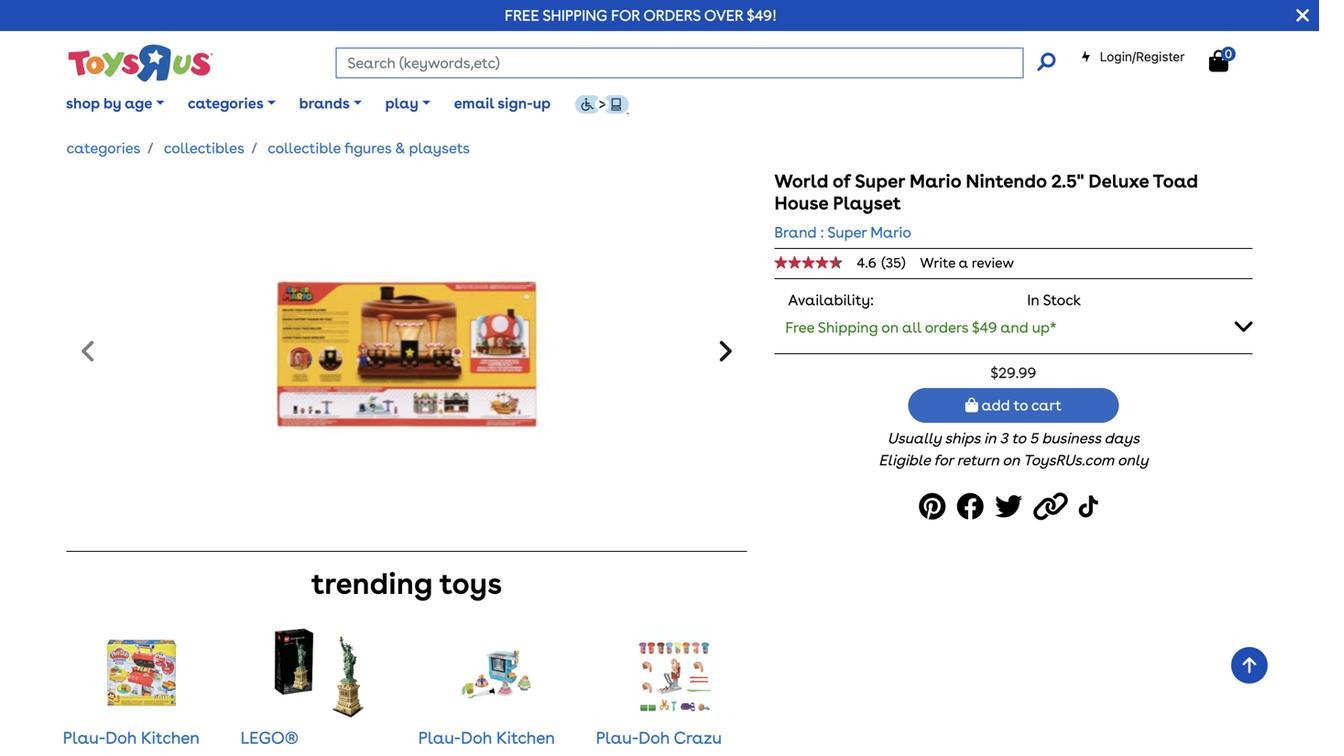 Task type: vqa. For each thing, say whether or not it's contained in the screenshot.
PLAY-DOH KITCHEN CREATIONS GRILL 'N STAMP PLAYSET image in the left bottom of the page
yes



Task type: describe. For each thing, give the bounding box(es) containing it.
write a review button
[[920, 255, 1014, 271]]

tiktok image
[[1079, 487, 1103, 528]]

deluxe
[[1089, 170, 1149, 192]]

shop by age button
[[54, 81, 176, 126]]

add to cart
[[978, 397, 1062, 415]]

world
[[774, 170, 829, 192]]

by
[[103, 94, 121, 112]]

availability:
[[788, 291, 874, 309]]

2.5"
[[1051, 170, 1084, 192]]

house
[[774, 192, 828, 214]]

share world of super mario nintendo 2.5 image
[[957, 487, 990, 528]]

over
[[704, 6, 743, 24]]

orders
[[644, 6, 701, 24]]

(35)
[[882, 255, 906, 271]]

playsets
[[409, 139, 470, 157]]

shop
[[66, 94, 100, 112]]

free shipping on all orders $49 and up*
[[785, 319, 1057, 337]]

categories button
[[176, 81, 287, 126]]

1 vertical spatial super
[[828, 224, 867, 241]]

brands button
[[287, 81, 373, 126]]

free shipping for orders over $49! link
[[505, 6, 777, 24]]

menu bar containing shop by age
[[54, 71, 1319, 136]]

$29.99
[[991, 364, 1036, 382]]

play-doh kitchen creations rising cake oven play set image
[[460, 628, 535, 720]]

on inside usually ships in 3 to 5 business days eligible for return on toysrus.com only
[[1003, 452, 1020, 470]]

figures
[[344, 139, 392, 157]]

shopping bag image for add to cart button
[[965, 398, 978, 413]]

0 link
[[1209, 47, 1247, 73]]

Enter Keyword or Item No. search field
[[336, 48, 1024, 78]]

play button
[[373, 81, 442, 126]]

categories for categories link
[[67, 139, 140, 157]]

sign-
[[497, 94, 533, 112]]

add to cart button
[[908, 389, 1119, 423]]

free shipping for orders over $49!
[[505, 6, 777, 24]]

age
[[125, 94, 152, 112]]

cart
[[1032, 397, 1062, 415]]

collectibles
[[164, 139, 244, 157]]

play
[[385, 94, 419, 112]]

toys r us image
[[67, 42, 213, 84]]

free
[[505, 6, 539, 24]]

to inside usually ships in 3 to 5 business days eligible for return on toysrus.com only
[[1012, 430, 1026, 448]]

a
[[959, 255, 968, 271]]

on inside dropdown button
[[882, 319, 899, 337]]

review
[[972, 255, 1014, 271]]

5
[[1030, 430, 1038, 448]]

play-doh crazy cuts stylist image
[[637, 628, 712, 720]]

only
[[1118, 452, 1148, 470]]

days
[[1104, 430, 1140, 448]]

and
[[1001, 319, 1029, 337]]

collectible
[[268, 139, 341, 157]]

nintendo
[[966, 170, 1047, 192]]

login/register
[[1100, 49, 1185, 64]]

return
[[957, 452, 999, 470]]

0 vertical spatial super
[[855, 170, 905, 192]]

close button image
[[1297, 5, 1309, 26]]

all
[[902, 319, 922, 337]]

&
[[395, 139, 405, 157]]

shop by age
[[66, 94, 152, 112]]

free
[[785, 319, 814, 337]]

brands
[[299, 94, 350, 112]]

4.6 (35)
[[857, 255, 906, 271]]

of
[[833, 170, 851, 192]]

this icon serves as a link to download the essential accessibility assistive technology app for individuals with physical disabilities. it is featured as part of our commitment to diversity and inclusion. image
[[574, 95, 629, 115]]



Task type: locate. For each thing, give the bounding box(es) containing it.
super
[[855, 170, 905, 192], [828, 224, 867, 241]]

in stock
[[1027, 291, 1081, 309]]

0 vertical spatial on
[[882, 319, 899, 337]]

super right :
[[828, 224, 867, 241]]

play-doh kitchen creations grill 'n stamp playset image
[[104, 628, 179, 720]]

world of super mario nintendo 2.5" deluxe toad house playset image number null image
[[257, 170, 557, 537]]

on down 3
[[1003, 452, 1020, 470]]

1 horizontal spatial shopping bag image
[[1209, 50, 1229, 72]]

4.6
[[857, 255, 877, 271]]

to right add
[[1014, 397, 1028, 415]]

shipping
[[543, 6, 607, 24]]

categories link
[[67, 139, 140, 157]]

email sign-up
[[454, 94, 551, 112]]

shopping bag image for the 0 link
[[1209, 50, 1229, 72]]

collectible figures & playsets link
[[268, 139, 470, 157]]

1 vertical spatial mario
[[871, 224, 911, 241]]

ships
[[945, 430, 980, 448]]

to inside button
[[1014, 397, 1028, 415]]

on
[[882, 319, 899, 337], [1003, 452, 1020, 470]]

3
[[1000, 430, 1008, 448]]

0 vertical spatial categories
[[188, 94, 264, 112]]

categories inside dropdown button
[[188, 94, 264, 112]]

shopping bag image inside the 0 link
[[1209, 50, 1229, 72]]

add
[[982, 397, 1010, 415]]

None search field
[[336, 48, 1056, 78]]

1 vertical spatial on
[[1003, 452, 1020, 470]]

up*
[[1032, 319, 1057, 337]]

to right 3
[[1012, 430, 1026, 448]]

eligible
[[879, 452, 930, 470]]

categories for categories dropdown button
[[188, 94, 264, 112]]

for
[[934, 452, 953, 470]]

email sign-up link
[[442, 81, 563, 126]]

brand : super mario link
[[774, 222, 911, 244]]

usually
[[888, 430, 941, 448]]

shopping bag image inside add to cart button
[[965, 398, 978, 413]]

toys
[[440, 567, 502, 602]]

world of super mario nintendo 2.5" deluxe toad house playset brand : super mario
[[774, 170, 1198, 241]]

0 vertical spatial to
[[1014, 397, 1028, 415]]

shopping bag image left add
[[965, 398, 978, 413]]

$49
[[972, 319, 997, 337]]

on left all
[[882, 319, 899, 337]]

toad
[[1153, 170, 1198, 192]]

0
[[1225, 47, 1232, 61]]

lego® architecture statue of liberty 21042 building kit (1685 piece) image
[[274, 628, 365, 720]]

to
[[1014, 397, 1028, 415], [1012, 430, 1026, 448]]

trending toys
[[311, 567, 502, 602]]

:
[[820, 224, 824, 241]]

collectibles link
[[164, 139, 244, 157]]

0 vertical spatial mario
[[910, 170, 961, 192]]

toysrus.com
[[1023, 452, 1114, 470]]

login/register button
[[1081, 48, 1185, 66]]

0 horizontal spatial categories
[[67, 139, 140, 157]]

business
[[1042, 430, 1101, 448]]

$49!
[[747, 6, 777, 24]]

copy a link to world of super mario nintendo 2.5 image
[[1034, 487, 1073, 528]]

0 horizontal spatial on
[[882, 319, 899, 337]]

write a review
[[920, 255, 1014, 271]]

shopping bag image
[[1209, 50, 1229, 72], [965, 398, 978, 413]]

in
[[984, 430, 996, 448]]

playset
[[833, 192, 901, 214]]

0 vertical spatial shopping bag image
[[1209, 50, 1229, 72]]

for
[[611, 6, 640, 24]]

1 horizontal spatial on
[[1003, 452, 1020, 470]]

share a link to world of super mario nintendo 2.5 image
[[995, 487, 1028, 528]]

1 vertical spatial shopping bag image
[[965, 398, 978, 413]]

write
[[920, 255, 956, 271]]

1 vertical spatial to
[[1012, 430, 1026, 448]]

create a pinterest pin for world of super mario nintendo 2.5 image
[[919, 487, 951, 528]]

1 horizontal spatial categories
[[188, 94, 264, 112]]

in
[[1027, 291, 1040, 309]]

shopping bag image right login/register on the top of page
[[1209, 50, 1229, 72]]

mario
[[910, 170, 961, 192], [871, 224, 911, 241]]

mario up (35)
[[871, 224, 911, 241]]

email
[[454, 94, 494, 112]]

brand
[[774, 224, 817, 241]]

mario left nintendo
[[910, 170, 961, 192]]

super right the of
[[855, 170, 905, 192]]

0 horizontal spatial shopping bag image
[[965, 398, 978, 413]]

stock
[[1043, 291, 1081, 309]]

orders
[[925, 319, 969, 337]]

categories up 'collectibles'
[[188, 94, 264, 112]]

trending
[[311, 567, 433, 602]]

categories
[[188, 94, 264, 112], [67, 139, 140, 157]]

menu bar
[[54, 71, 1319, 136]]

collectible figures & playsets
[[268, 139, 470, 157]]

up
[[533, 94, 551, 112]]

categories down the shop by age
[[67, 139, 140, 157]]

usually ships in 3 to 5 business days eligible for return on toysrus.com only
[[879, 430, 1148, 470]]

1 vertical spatial categories
[[67, 139, 140, 157]]

shipping
[[818, 319, 878, 337]]

free shipping on all orders $49 and up* button
[[774, 308, 1253, 346]]



